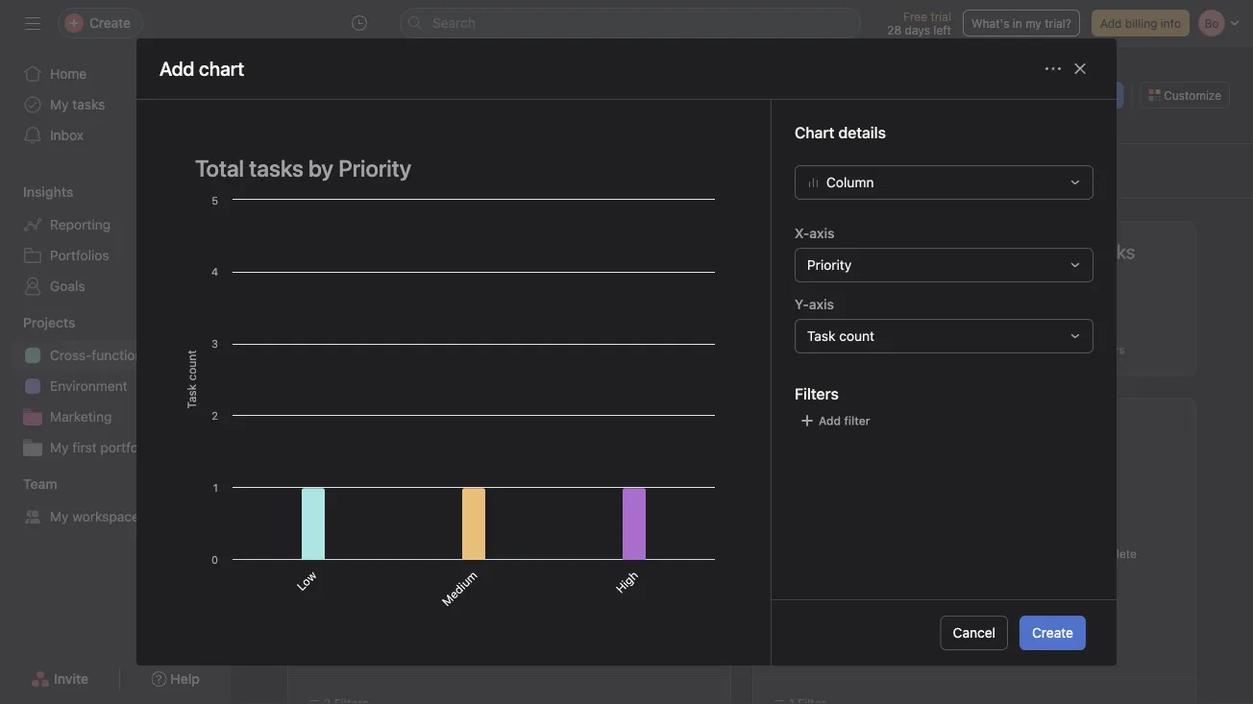 Task type: vqa. For each thing, say whether or not it's contained in the screenshot.
See details, Team Achievements icon
no



Task type: describe. For each thing, give the bounding box(es) containing it.
share
[[1084, 88, 1115, 102]]

cancel button
[[940, 616, 1008, 651]]

teams element
[[0, 467, 231, 536]]

filters inside button
[[1090, 343, 1125, 357]]

projects
[[23, 315, 75, 331]]

projects button
[[0, 313, 75, 332]]

total
[[766, 413, 797, 429]]

tasks for total
[[801, 413, 834, 429]]

in
[[1013, 16, 1022, 30]]

global element
[[0, 47, 231, 162]]

hide sidebar image
[[25, 15, 40, 31]]

more actions image
[[1046, 61, 1061, 76]]

no filters button
[[1052, 340, 1130, 359]]

x-
[[795, 225, 809, 241]]

trial?
[[1045, 16, 1071, 30]]

what's in my trial? button
[[963, 10, 1080, 37]]

axis for y-
[[809, 296, 834, 312]]

add billing info
[[1100, 16, 1181, 30]]

functional
[[92, 347, 153, 363]]

my for my first portfolio
[[50, 440, 69, 456]]

what's
[[971, 16, 1009, 30]]

add for add chart
[[278, 164, 299, 178]]

add chart button
[[254, 158, 340, 185]]

search
[[432, 15, 476, 31]]

goals
[[50, 278, 85, 294]]

filter for third 1 filter button from right
[[391, 343, 419, 357]]

by section
[[413, 413, 478, 429]]

add for add filter
[[819, 414, 841, 427]]

task count button
[[795, 319, 1094, 353]]

marketing
[[50, 409, 112, 425]]

workspace
[[72, 509, 139, 525]]

free trial 28 days left
[[887, 10, 951, 37]]

my for my tasks
[[50, 97, 69, 112]]

environment link
[[12, 371, 219, 402]]

priority
[[807, 257, 852, 273]]

y-
[[795, 296, 809, 312]]

add filter
[[819, 414, 870, 427]]

5 button
[[1077, 275, 1104, 330]]

days
[[905, 23, 930, 37]]

filter
[[844, 414, 870, 427]]

plan
[[204, 347, 230, 363]]

create
[[1032, 625, 1073, 641]]

total tasks
[[1046, 240, 1135, 263]]

search button
[[400, 8, 861, 38]]

5
[[1077, 275, 1104, 330]]

environment
[[50, 378, 127, 394]]

1 1 filter from the left
[[382, 343, 419, 357]]

reporting
[[50, 217, 111, 233]]

add for add billing info
[[1100, 16, 1122, 30]]

my tasks link
[[12, 89, 219, 120]]

add chart
[[160, 57, 244, 80]]

column button
[[795, 165, 1094, 200]]

by
[[838, 413, 853, 429]]

y-axis
[[795, 296, 834, 312]]

column
[[826, 174, 874, 190]]

cancel
[[953, 625, 996, 641]]

28
[[887, 23, 902, 37]]

invite button
[[18, 662, 101, 697]]

bo button
[[971, 84, 994, 107]]

info
[[1161, 16, 1181, 30]]

insights
[[23, 184, 73, 200]]

create button
[[1020, 616, 1086, 651]]

task count
[[807, 328, 875, 344]]

home
[[50, 66, 87, 82]]

filter for 3rd 1 filter button from left
[[856, 343, 884, 357]]

2 1 filter from the left
[[615, 343, 652, 357]]

billing
[[1125, 16, 1157, 30]]



Task type: locate. For each thing, give the bounding box(es) containing it.
tasks
[[72, 97, 105, 112], [375, 413, 409, 429], [801, 413, 834, 429]]

no filters
[[1072, 343, 1125, 357]]

close image
[[1072, 61, 1088, 76]]

tasks inside global element
[[72, 97, 105, 112]]

marketing link
[[12, 402, 219, 432]]

filters
[[1090, 343, 1125, 357], [795, 385, 839, 403]]

axis for x-
[[809, 225, 835, 241]]

3 1 filter from the left
[[847, 343, 884, 357]]

1 1 filter button from the left
[[362, 340, 424, 359]]

team
[[23, 476, 57, 492]]

filters right the no
[[1090, 343, 1125, 357]]

my up inbox
[[50, 97, 69, 112]]

add chart
[[278, 164, 331, 178]]

3 filter from the left
[[856, 343, 884, 357]]

tasks left the by in the bottom right of the page
[[801, 413, 834, 429]]

total tasks by completion status
[[766, 413, 971, 429]]

0 horizontal spatial 1 filter button
[[362, 340, 424, 359]]

add filter button
[[795, 407, 875, 434]]

share button
[[1060, 82, 1124, 109]]

my first portfolio link
[[12, 432, 219, 463]]

tasks for incomplete
[[375, 413, 409, 429]]

insights button
[[0, 183, 73, 202]]

my for my workspace
[[50, 509, 69, 525]]

my inside "projects" element
[[50, 440, 69, 456]]

chart details
[[795, 123, 886, 142]]

0 horizontal spatial filter
[[391, 343, 419, 357]]

1 vertical spatial add
[[278, 164, 299, 178]]

Total tasks by Priority text field
[[183, 146, 725, 190]]

what's in my trial?
[[971, 16, 1071, 30]]

1 filter from the left
[[391, 343, 419, 357]]

2 horizontal spatial tasks
[[801, 413, 834, 429]]

overdue tasks
[[798, 240, 919, 263]]

1 button
[[848, 275, 868, 330]]

1 horizontal spatial 1 filter
[[615, 343, 652, 357]]

portfolios
[[50, 247, 109, 263]]

inbox link
[[12, 120, 219, 151]]

filters up add filter dropdown button
[[795, 385, 839, 403]]

incomplete for incomplete
[[1076, 547, 1137, 561]]

my
[[50, 97, 69, 112], [50, 440, 69, 456], [50, 509, 69, 525]]

add inside dropdown button
[[819, 414, 841, 427]]

axis up priority
[[809, 225, 835, 241]]

2 horizontal spatial 1 filter
[[847, 343, 884, 357]]

1 horizontal spatial filter
[[623, 343, 652, 357]]

incomplete tasks by section
[[301, 413, 478, 429]]

task
[[807, 328, 836, 344]]

1 for 2nd 1 filter button from left
[[615, 343, 620, 357]]

count
[[839, 328, 875, 344]]

cross-
[[50, 347, 92, 363]]

reporting link
[[12, 209, 219, 240]]

0 horizontal spatial incomplete
[[301, 413, 372, 429]]

add
[[1100, 16, 1122, 30], [278, 164, 299, 178], [819, 414, 841, 427]]

my first portfolio
[[50, 440, 153, 456]]

add left chart
[[278, 164, 299, 178]]

1
[[848, 275, 868, 330], [382, 343, 388, 357], [615, 343, 620, 357], [847, 343, 853, 357]]

low
[[294, 568, 319, 593]]

chart
[[303, 164, 331, 178]]

free
[[903, 10, 927, 23]]

None text field
[[311, 64, 572, 99]]

my inside global element
[[50, 97, 69, 112]]

my left the first
[[50, 440, 69, 456]]

left
[[933, 23, 951, 37]]

home link
[[12, 59, 219, 89]]

0 horizontal spatial add
[[278, 164, 299, 178]]

goals link
[[12, 271, 219, 302]]

tasks down the home
[[72, 97, 105, 112]]

first
[[72, 440, 97, 456]]

2 1 filter button from the left
[[595, 340, 657, 359]]

0 vertical spatial incomplete
[[301, 413, 372, 429]]

0 horizontal spatial filters
[[795, 385, 839, 403]]

2 horizontal spatial filter
[[856, 343, 884, 357]]

completion status
[[857, 413, 971, 429]]

my workspace
[[50, 509, 139, 525]]

2 horizontal spatial add
[[1100, 16, 1122, 30]]

add left billing
[[1100, 16, 1122, 30]]

medium
[[439, 568, 480, 609]]

3 my from the top
[[50, 509, 69, 525]]

cross-functional project plan link
[[12, 340, 230, 371]]

1 horizontal spatial filters
[[1090, 343, 1125, 357]]

2 vertical spatial add
[[819, 414, 841, 427]]

axis
[[809, 225, 835, 241], [809, 296, 834, 312]]

1 horizontal spatial tasks
[[375, 413, 409, 429]]

0 vertical spatial add
[[1100, 16, 1122, 30]]

add billing info button
[[1092, 10, 1190, 37]]

1 my from the top
[[50, 97, 69, 112]]

1 vertical spatial my
[[50, 440, 69, 456]]

1 for third 1 filter button from right
[[382, 343, 388, 357]]

3 1 filter button from the left
[[827, 340, 889, 359]]

0 vertical spatial filters
[[1090, 343, 1125, 357]]

portfolios link
[[12, 240, 219, 271]]

filter for 2nd 1 filter button from left
[[623, 343, 652, 357]]

priority button
[[795, 248, 1094, 282]]

projects element
[[0, 306, 231, 467]]

cross-functional project plan
[[50, 347, 230, 363]]

0 vertical spatial axis
[[809, 225, 835, 241]]

axis up task on the top
[[809, 296, 834, 312]]

1 vertical spatial axis
[[809, 296, 834, 312]]

2 my from the top
[[50, 440, 69, 456]]

my inside teams element
[[50, 509, 69, 525]]

team button
[[0, 475, 57, 494]]

invite
[[54, 671, 89, 687]]

tasks for my
[[72, 97, 105, 112]]

no
[[1072, 343, 1087, 357]]

x-axis
[[795, 225, 835, 241]]

1 horizontal spatial incomplete
[[1076, 547, 1137, 561]]

inbox
[[50, 127, 84, 143]]

tasks left by section
[[375, 413, 409, 429]]

bo
[[976, 88, 990, 102]]

high
[[613, 568, 640, 596]]

my tasks
[[50, 97, 105, 112]]

add left filter at the bottom of page
[[819, 414, 841, 427]]

incomplete for incomplete tasks by section
[[301, 413, 372, 429]]

portfolio
[[100, 440, 153, 456]]

my workspace link
[[12, 502, 219, 532]]

1 horizontal spatial 1 filter button
[[595, 340, 657, 359]]

2 filter from the left
[[623, 343, 652, 357]]

1 for 3rd 1 filter button from left
[[847, 343, 853, 357]]

2 vertical spatial my
[[50, 509, 69, 525]]

my down team
[[50, 509, 69, 525]]

2 horizontal spatial 1 filter button
[[827, 340, 889, 359]]

my
[[1026, 16, 1042, 30]]

1 vertical spatial incomplete
[[1076, 547, 1137, 561]]

search list box
[[400, 8, 861, 38]]

filter
[[391, 343, 419, 357], [623, 343, 652, 357], [856, 343, 884, 357]]

0 vertical spatial my
[[50, 97, 69, 112]]

trial
[[931, 10, 951, 23]]

0 horizontal spatial tasks
[[72, 97, 105, 112]]

1 horizontal spatial add
[[819, 414, 841, 427]]

0 horizontal spatial 1 filter
[[382, 343, 419, 357]]

1 filter button
[[362, 340, 424, 359], [595, 340, 657, 359], [827, 340, 889, 359]]

1 vertical spatial filters
[[795, 385, 839, 403]]

project
[[157, 347, 201, 363]]

insights element
[[0, 175, 231, 306]]



